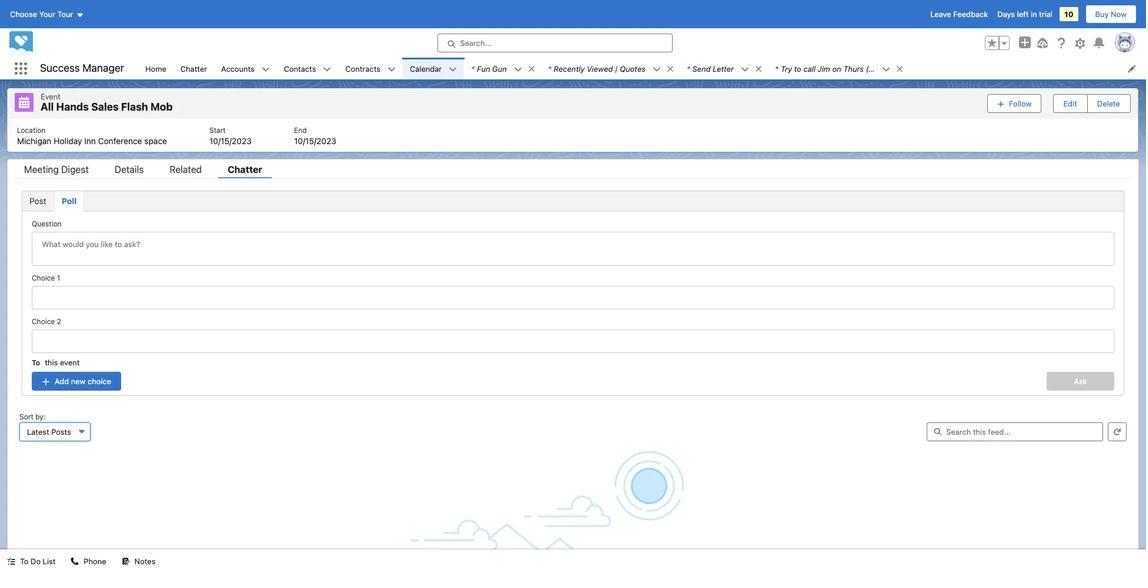 Task type: describe. For each thing, give the bounding box(es) containing it.
accounts
[[221, 64, 255, 73]]

related link
[[160, 164, 211, 178]]

chatter for bottom chatter link
[[228, 164, 262, 174]]

event
[[60, 357, 80, 367]]

days
[[998, 9, 1015, 19]]

related
[[170, 164, 202, 174]]

contacts list item
[[277, 58, 339, 79]]

to this event
[[32, 357, 80, 367]]

details
[[115, 164, 144, 174]]

this
[[45, 357, 58, 367]]

event all hands sales flash mob
[[41, 92, 173, 113]]

|
[[615, 64, 618, 73]]

contracts link
[[339, 58, 388, 79]]

mob
[[151, 101, 173, 113]]

Search this feed... search field
[[927, 422, 1104, 441]]

poll link
[[54, 191, 84, 210]]

letter
[[713, 64, 734, 73]]

* for * try to call jim on thurs (sample)
[[775, 64, 779, 73]]

1
[[57, 273, 60, 282]]

sales
[[91, 101, 119, 113]]

to for to do list
[[20, 557, 29, 566]]

text default image left send
[[666, 65, 675, 73]]

recently
[[554, 64, 585, 73]]

10
[[1065, 9, 1074, 19]]

phone
[[84, 557, 106, 566]]

buy now
[[1096, 9, 1127, 19]]

end 10/15/2023
[[294, 126, 337, 146]]

contracts
[[346, 64, 381, 73]]

notes
[[135, 557, 156, 566]]

follow
[[1009, 99, 1032, 108]]

thurs
[[844, 64, 864, 73]]

* for * fun gun
[[471, 64, 475, 73]]

calendar
[[410, 64, 442, 73]]

meeting digest link
[[15, 164, 98, 178]]

list
[[43, 557, 56, 566]]

calendar link
[[403, 58, 449, 79]]

location michigan holiday inn conference space
[[17, 126, 167, 146]]

* send letter
[[687, 64, 734, 73]]

to do list button
[[0, 550, 63, 573]]

text default image inside contacts list item
[[323, 65, 331, 73]]

all
[[41, 101, 54, 113]]

list for "home" link on the top
[[8, 119, 1138, 151]]

send
[[693, 64, 711, 73]]

text default image inside calendar list item
[[449, 65, 457, 73]]

3 list item from the left
[[680, 58, 768, 79]]

list for leave feedback link
[[138, 58, 1147, 79]]

* try to call jim on thurs (sample)
[[775, 64, 898, 73]]

in
[[1031, 9, 1038, 19]]

notes button
[[115, 550, 163, 573]]

start
[[209, 126, 226, 134]]

by:
[[35, 412, 46, 421]]

* recently viewed | quotes
[[548, 64, 646, 73]]

ask button
[[1047, 372, 1115, 390]]

0 vertical spatial group
[[985, 36, 1010, 50]]

* for * send letter
[[687, 64, 690, 73]]

2
[[57, 317, 61, 326]]

feedback
[[954, 9, 989, 19]]

conference
[[98, 136, 142, 146]]

text default image right quotes
[[653, 65, 661, 73]]

michigan
[[17, 136, 51, 146]]

phone button
[[64, 550, 113, 573]]

10/15/2023 for end 10/15/2023
[[294, 136, 337, 146]]

to
[[795, 64, 802, 73]]

success
[[40, 62, 80, 74]]

search... button
[[437, 34, 673, 52]]

jim
[[818, 64, 831, 73]]

meeting
[[24, 164, 59, 174]]

buy
[[1096, 9, 1109, 19]]

choice 1
[[32, 273, 60, 282]]

edit button
[[1055, 95, 1087, 112]]

choice for choice 1
[[32, 273, 55, 282]]

contacts link
[[277, 58, 323, 79]]

gun
[[492, 64, 507, 73]]

on
[[833, 64, 842, 73]]

post
[[29, 196, 46, 206]]

home
[[145, 64, 166, 73]]

Sort by: button
[[19, 422, 90, 441]]

buy now button
[[1086, 5, 1137, 24]]

0 horizontal spatial chatter link
[[173, 58, 214, 79]]

accounts link
[[214, 58, 262, 79]]

add
[[55, 376, 69, 386]]



Task type: vqa. For each thing, say whether or not it's contained in the screenshot.
space
yes



Task type: locate. For each thing, give the bounding box(es) containing it.
text default image inside to do list button
[[7, 557, 15, 566]]

to left do
[[20, 557, 29, 566]]

text default image
[[666, 65, 675, 73], [323, 65, 331, 73], [653, 65, 661, 73], [7, 557, 15, 566], [71, 557, 79, 566]]

space
[[144, 136, 167, 146]]

contracts list item
[[339, 58, 403, 79]]

success manager
[[40, 62, 124, 74]]

to for to this event
[[32, 358, 40, 367]]

ask
[[1075, 376, 1088, 386]]

to
[[32, 358, 40, 367], [20, 557, 29, 566]]

poll
[[62, 196, 77, 206]]

chatter inside list
[[181, 64, 207, 73]]

list containing michigan holiday inn conference space
[[8, 119, 1138, 151]]

chatter link down start 10/15/2023 on the left of page
[[218, 164, 272, 178]]

list
[[138, 58, 1147, 79], [8, 119, 1138, 151]]

trial
[[1040, 9, 1053, 19]]

0 vertical spatial to
[[32, 358, 40, 367]]

choose your tour
[[10, 9, 73, 19]]

* left send
[[687, 64, 690, 73]]

group containing follow
[[988, 93, 1131, 114]]

3 * from the left
[[687, 64, 690, 73]]

1 horizontal spatial 10/15/2023
[[294, 136, 337, 146]]

Choice 2 text field
[[32, 329, 1115, 353]]

add new choice
[[55, 376, 111, 386]]

1 vertical spatial chatter link
[[218, 164, 272, 178]]

quotes
[[620, 64, 646, 73]]

latest posts
[[27, 427, 71, 436]]

1 vertical spatial list
[[8, 119, 1138, 151]]

text default image inside notes button
[[122, 557, 130, 566]]

0 vertical spatial chatter
[[181, 64, 207, 73]]

list containing home
[[138, 58, 1147, 79]]

list item
[[464, 58, 541, 79], [541, 58, 680, 79], [680, 58, 768, 79], [768, 58, 909, 79]]

1 vertical spatial chatter
[[228, 164, 262, 174]]

calendar list item
[[403, 58, 464, 79]]

sort
[[19, 412, 33, 421]]

leave feedback
[[931, 9, 989, 19]]

tour
[[57, 9, 73, 19]]

1 horizontal spatial chatter
[[228, 164, 262, 174]]

manager
[[83, 62, 124, 74]]

0 horizontal spatial to
[[20, 557, 29, 566]]

2 list item from the left
[[541, 58, 680, 79]]

text default image left "phone"
[[71, 557, 79, 566]]

0 horizontal spatial 10/15/2023
[[209, 136, 252, 146]]

meeting digest
[[24, 164, 89, 174]]

text default image left do
[[7, 557, 15, 566]]

to left this
[[32, 358, 40, 367]]

0 vertical spatial chatter link
[[173, 58, 214, 79]]

to do list
[[20, 557, 56, 566]]

2 10/15/2023 from the left
[[294, 136, 337, 146]]

digest
[[61, 164, 89, 174]]

follow button
[[988, 94, 1042, 113]]

group
[[985, 36, 1010, 50], [988, 93, 1131, 114]]

viewed
[[587, 64, 613, 73]]

accounts list item
[[214, 58, 277, 79]]

0 horizontal spatial chatter
[[181, 64, 207, 73]]

call
[[804, 64, 816, 73]]

choice 2
[[32, 317, 61, 326]]

* left the "try"
[[775, 64, 779, 73]]

left
[[1018, 9, 1029, 19]]

edit
[[1064, 99, 1078, 108]]

chatter link
[[173, 58, 214, 79], [218, 164, 272, 178]]

start 10/15/2023
[[209, 126, 252, 146]]

1 vertical spatial choice
[[32, 317, 55, 326]]

(sample)
[[866, 64, 898, 73]]

to inside to this event
[[32, 358, 40, 367]]

text default image inside accounts list item
[[262, 65, 270, 73]]

choose your tour button
[[9, 5, 84, 24]]

Choice 1 text field
[[32, 286, 1115, 309]]

home link
[[138, 58, 173, 79]]

chatter right "home" link on the top
[[181, 64, 207, 73]]

delete button
[[1088, 95, 1130, 112]]

leave feedback link
[[931, 9, 989, 19]]

Question text field
[[32, 232, 1115, 266]]

2 * from the left
[[548, 64, 552, 73]]

1 horizontal spatial chatter link
[[218, 164, 272, 178]]

* left recently
[[548, 64, 552, 73]]

0 vertical spatial choice
[[32, 273, 55, 282]]

post link
[[22, 191, 54, 210]]

chatter for left chatter link
[[181, 64, 207, 73]]

chatter down start 10/15/2023 on the left of page
[[228, 164, 262, 174]]

* for * recently viewed | quotes
[[548, 64, 552, 73]]

event
[[41, 92, 61, 101]]

leave
[[931, 9, 952, 19]]

text default image inside phone button
[[71, 557, 79, 566]]

chatter link right home
[[173, 58, 214, 79]]

days left in trial
[[998, 9, 1053, 19]]

do
[[31, 557, 41, 566]]

search...
[[460, 38, 492, 48]]

tab list containing post
[[22, 190, 1125, 211]]

10/15/2023
[[209, 136, 252, 146], [294, 136, 337, 146]]

tab list
[[22, 190, 1125, 211]]

inn
[[84, 136, 96, 146]]

latest
[[27, 427, 49, 436]]

question
[[32, 219, 62, 228]]

2 choice from the top
[[32, 317, 55, 326]]

10/15/2023 down start
[[209, 136, 252, 146]]

hands
[[56, 101, 89, 113]]

delete
[[1098, 99, 1121, 108]]

your
[[39, 9, 55, 19]]

text default image right the contacts
[[323, 65, 331, 73]]

to inside button
[[20, 557, 29, 566]]

choice for choice 2
[[32, 317, 55, 326]]

sort by:
[[19, 412, 46, 421]]

1 list item from the left
[[464, 58, 541, 79]]

4 * from the left
[[775, 64, 779, 73]]

4 list item from the left
[[768, 58, 909, 79]]

add new choice button
[[32, 372, 121, 390]]

new
[[71, 376, 86, 386]]

choice left 1
[[32, 273, 55, 282]]

choice left '2'
[[32, 317, 55, 326]]

location
[[17, 126, 46, 134]]

1 vertical spatial to
[[20, 557, 29, 566]]

* fun gun
[[471, 64, 507, 73]]

holiday
[[54, 136, 82, 146]]

text default image
[[528, 65, 536, 73], [755, 65, 763, 73], [896, 65, 904, 73], [262, 65, 270, 73], [388, 65, 396, 73], [449, 65, 457, 73], [514, 65, 522, 73], [741, 65, 749, 73], [882, 65, 891, 73], [122, 557, 130, 566]]

now
[[1111, 9, 1127, 19]]

choice
[[88, 376, 111, 386]]

fun
[[477, 64, 490, 73]]

posts
[[51, 427, 71, 436]]

try
[[781, 64, 792, 73]]

contacts
[[284, 64, 316, 73]]

1 vertical spatial group
[[988, 93, 1131, 114]]

10/15/2023 down end
[[294, 136, 337, 146]]

text default image inside contracts 'list item'
[[388, 65, 396, 73]]

1 10/15/2023 from the left
[[209, 136, 252, 146]]

* left fun
[[471, 64, 475, 73]]

*
[[471, 64, 475, 73], [548, 64, 552, 73], [687, 64, 690, 73], [775, 64, 779, 73]]

1 * from the left
[[471, 64, 475, 73]]

10/15/2023 for start 10/15/2023
[[209, 136, 252, 146]]

1 choice from the top
[[32, 273, 55, 282]]

flash
[[121, 101, 148, 113]]

0 vertical spatial list
[[138, 58, 1147, 79]]

details link
[[105, 164, 153, 178]]

choice
[[32, 273, 55, 282], [32, 317, 55, 326]]

1 horizontal spatial to
[[32, 358, 40, 367]]



